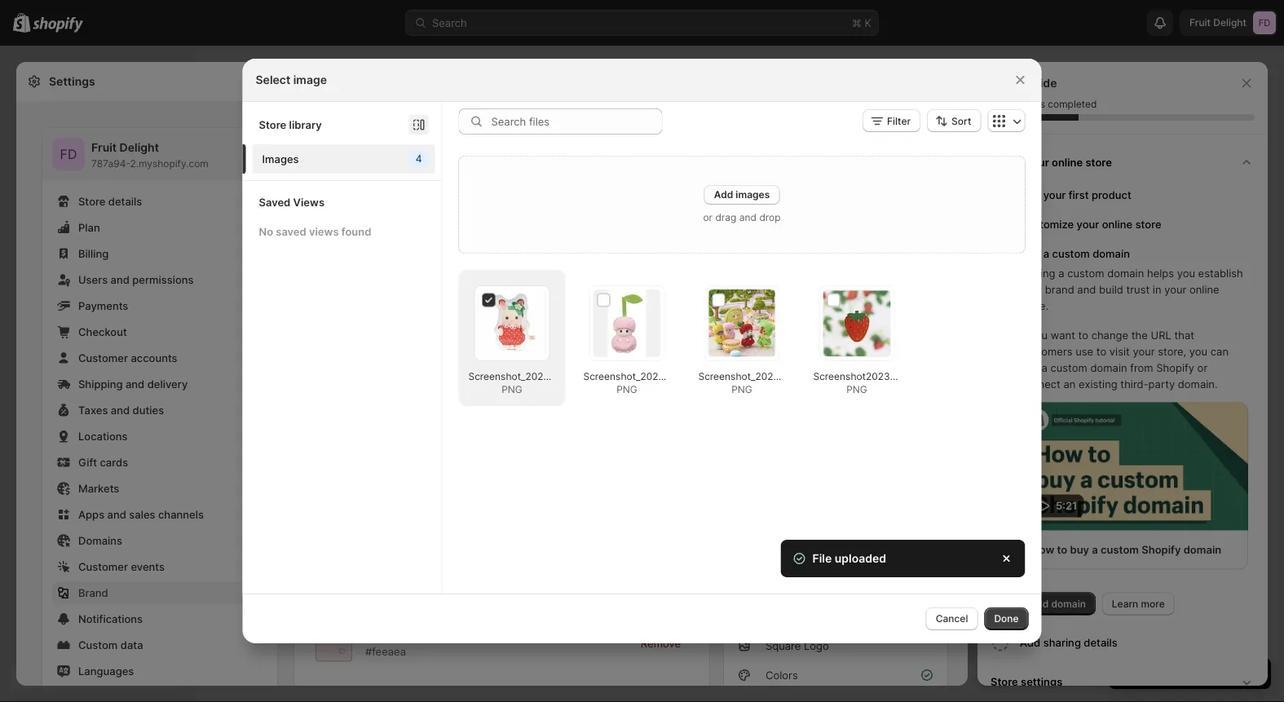 Task type: vqa. For each thing, say whether or not it's contained in the screenshot.
trial
no



Task type: describe. For each thing, give the bounding box(es) containing it.
domain.
[[1178, 378, 1218, 390]]

events
[[131, 560, 165, 573]]

add a custom domain
[[1020, 247, 1130, 260]]

sales
[[129, 508, 155, 521]]

your left first
[[1044, 188, 1066, 201]]

3 png from the left
[[732, 384, 752, 396]]

select image
[[256, 73, 327, 87]]

0 horizontal spatial to
[[1057, 544, 1068, 556]]

domain inside adding a custom domain helps you establish your brand and build trust in your online store.
[[1108, 267, 1144, 279]]

k
[[865, 16, 872, 29]]

third-
[[1121, 378, 1149, 390]]

a inside add a square logo heic, webp, svg, png, or jpg. recommended: 512×512 pixels minimum.
[[390, 404, 396, 416]]

checkout
[[78, 325, 127, 338]]

screenshot_2023 10 19_at_10.12.27_am image
[[608, 290, 646, 357]]

add for add a square logo heic, webp, svg, png, or jpg. recommended: 512×512 pixels minimum.
[[366, 404, 387, 416]]

mark add sharing details as done image
[[991, 633, 1010, 653]]

svg, for square
[[427, 419, 450, 431]]

and down customer accounts
[[126, 378, 145, 390]]

add sharing details button
[[1020, 628, 1262, 658]]

essential
[[736, 541, 794, 554]]

helps
[[1147, 267, 1174, 279]]

add for add images
[[714, 189, 733, 201]]

add images
[[714, 189, 770, 201]]

fd button
[[52, 138, 85, 170]]

fruit delight 787a94-2.myshopify.com
[[91, 141, 209, 170]]

or inside add a square logo heic, webp, svg, png, or jpg. recommended: 512×512 pixels minimum.
[[479, 419, 488, 431]]

logo
[[804, 639, 829, 652]]

add for add sharing details
[[1020, 636, 1041, 649]]

views
[[293, 196, 325, 208]]

saved
[[276, 225, 306, 238]]

users and permissions link
[[52, 268, 267, 291]]

mark add a custom domain as done image
[[991, 244, 1010, 263]]

may
[[497, 365, 518, 377]]

settings dialog
[[16, 62, 968, 702]]

for
[[336, 237, 350, 250]]

delight
[[120, 141, 159, 155]]

the brand colors that appear on your store, social media, and more
[[307, 584, 643, 597]]

add a square logo heic, webp, svg, png, or jpg. recommended: 512×512 pixels minimum.
[[366, 404, 630, 444]]

image
[[293, 73, 327, 87]]

customer accounts
[[78, 351, 177, 364]]

screenshot2023-10-18at3.37.55pm png
[[813, 371, 978, 396]]

custom inside button
[[1052, 247, 1090, 260]]

no for no logo? create one with hatchful
[[339, 479, 354, 492]]

store details
[[78, 195, 142, 208]]

0 vertical spatial logo
[[427, 237, 448, 250]]

done button
[[985, 607, 1029, 630]]

learn more link
[[1102, 592, 1175, 615]]

gift cards
[[78, 456, 128, 468]]

hatchful
[[469, 479, 511, 492]]

with
[[445, 479, 466, 492]]

fruit delight image
[[52, 138, 85, 170]]

by
[[336, 365, 348, 377]]

file uploaded
[[813, 552, 887, 565]]

sort
[[952, 115, 972, 127]]

store settings
[[991, 676, 1063, 688]]

recommended:
[[515, 419, 588, 431]]

payments link
[[52, 294, 267, 317]]

taxes and duties link
[[52, 399, 267, 422]]

that inside settings 'dialog'
[[395, 584, 415, 597]]

add your first product
[[1020, 188, 1132, 201]]

shopify inside if you want to change the url that customers use to visit your store, you can buy a custom domain from shopify or connect an existing third-party domain.
[[1157, 361, 1195, 374]]

store details link
[[52, 190, 267, 213]]

of
[[1000, 98, 1009, 110]]

found
[[341, 225, 371, 238]]

taxes and duties
[[78, 404, 164, 416]]

default
[[307, 214, 343, 227]]

2 vertical spatial you
[[1190, 345, 1208, 358]]

18at3.37.55pm
[[910, 371, 978, 383]]

webp, for square
[[394, 419, 424, 431]]

and right media,
[[596, 584, 615, 597]]

how to buy a custom shopify domain
[[1032, 544, 1222, 556]]

logo for media
[[436, 404, 458, 416]]

shipping
[[78, 378, 123, 390]]

remove
[[641, 637, 681, 650]]

add a default logo heic, webp, svg, png, or jpg. recommended width: 512 pixels minimum.
[[366, 276, 635, 316]]

product
[[1092, 188, 1132, 201]]

customers
[[1020, 345, 1073, 358]]

use
[[1076, 345, 1094, 358]]

jpg. for add a default logo
[[491, 292, 513, 303]]

logo for logo
[[437, 276, 459, 289]]

used for used for most common logo applications
[[307, 237, 333, 250]]

domains
[[78, 534, 122, 547]]

users and permissions
[[78, 273, 194, 286]]

a inside add a default logo heic, webp, svg, png, or jpg. recommended width: 512 pixels minimum.
[[390, 276, 396, 289]]

from
[[1130, 361, 1154, 374]]

brand for the brand colors that appear on your store, social media, and more
[[329, 584, 358, 597]]

and inside select image "dialog"
[[739, 212, 757, 224]]

1 vertical spatial you
[[1030, 329, 1048, 341]]

apps
[[736, 581, 761, 593]]

uploaded
[[835, 552, 887, 565]]

your up store.
[[1020, 283, 1042, 296]]

custom data link
[[52, 634, 267, 656]]

saved views
[[259, 196, 325, 208]]

customer for customer accounts
[[78, 351, 128, 364]]

remove button
[[631, 632, 691, 655]]

and inside common brand assets used across apps and channels
[[764, 581, 783, 593]]

svg, for default
[[427, 292, 450, 303]]

used for most common logo applications
[[307, 237, 512, 250]]

online inside set up your online store button
[[1052, 156, 1083, 168]]

512×512
[[590, 419, 630, 431]]

permissions
[[132, 273, 194, 286]]

on
[[456, 584, 468, 597]]

locations
[[78, 430, 128, 442]]

search
[[432, 16, 467, 29]]

set up your online store
[[991, 156, 1112, 168]]

you inside adding a custom domain helps you establish your brand and build trust in your online store.
[[1177, 267, 1195, 279]]

that inside if you want to change the url that customers use to visit your store, you can buy a custom domain from shopify or connect an existing third-party domain.
[[1175, 329, 1195, 341]]

domain inside if you want to change the url that customers use to visit your store, you can buy a custom domain from shopify or connect an existing third-party domain.
[[1091, 361, 1127, 374]]

a inside adding a custom domain helps you establish your brand and build trust in your online store.
[[1059, 267, 1065, 279]]

a right how
[[1092, 544, 1098, 556]]

setup guide
[[991, 76, 1057, 90]]

brand inside shop settings menu element
[[78, 586, 108, 599]]

logo?
[[357, 479, 384, 492]]

store for store details
[[78, 195, 105, 208]]

delivery
[[147, 378, 188, 390]]

store for store settings
[[991, 676, 1018, 688]]

languages link
[[52, 660, 267, 683]]

channels inside common brand assets used across apps and channels
[[786, 581, 830, 593]]

taxes
[[78, 404, 108, 416]]

5:21
[[1056, 499, 1077, 512]]

images
[[262, 153, 299, 165]]

saved
[[259, 196, 291, 208]]

png inside screenshot2023-10-18at3.37.55pm png
[[847, 384, 867, 396]]

and inside adding a custom domain helps you establish your brand and build trust in your online store.
[[1078, 283, 1096, 296]]

your right in
[[1165, 283, 1187, 296]]

1 horizontal spatial to
[[1079, 329, 1089, 341]]

done
[[994, 613, 1019, 625]]

1 png from the left
[[502, 384, 523, 396]]

billing
[[78, 247, 109, 260]]

no logo? create one with hatchful link
[[339, 479, 511, 492]]

or inside select image "dialog"
[[703, 212, 713, 224]]

2 horizontal spatial to
[[1097, 345, 1107, 358]]

5:21 button
[[1020, 402, 1248, 530]]

channels inside shop settings menu element
[[158, 508, 204, 521]]



Task type: locate. For each thing, give the bounding box(es) containing it.
square logo
[[766, 639, 829, 652]]

add left square
[[366, 404, 387, 416]]

1 horizontal spatial store,
[[1158, 345, 1187, 358]]

1 vertical spatial social
[[528, 584, 557, 597]]

1 horizontal spatial store
[[259, 118, 286, 131]]

512
[[619, 292, 635, 303]]

customer accounts link
[[52, 347, 267, 369]]

pixels
[[366, 305, 393, 316], [366, 432, 393, 444]]

a right adding
[[1059, 267, 1065, 279]]

no saved views found
[[259, 225, 371, 238]]

your right 'on'
[[471, 584, 493, 597]]

store left settings
[[991, 676, 1018, 688]]

brand left assets
[[784, 564, 814, 577]]

if
[[1020, 329, 1027, 341]]

customer for customer events
[[78, 560, 128, 573]]

store for store library
[[259, 118, 286, 131]]

brand for common brand assets used across apps and channels
[[784, 564, 814, 577]]

and down "common" at the right of page
[[764, 581, 783, 593]]

used by some social media channels. may be cropped into a circle.
[[307, 365, 642, 377]]

1 svg, from the top
[[427, 292, 450, 303]]

png,
[[453, 292, 476, 303], [453, 419, 476, 431]]

filter button
[[863, 110, 921, 132]]

add inside select image "dialog"
[[714, 189, 733, 201]]

1 horizontal spatial brand
[[784, 564, 814, 577]]

notifications link
[[52, 608, 267, 630]]

1 customer from the top
[[78, 351, 128, 364]]

1 horizontal spatial that
[[1175, 329, 1195, 341]]

0 vertical spatial shopify
[[1157, 361, 1195, 374]]

brand inside adding a custom domain helps you establish your brand and build trust in your online store.
[[1045, 283, 1075, 296]]

1 vertical spatial webp,
[[394, 419, 424, 431]]

add domain link
[[1020, 592, 1096, 615]]

no left logo?
[[339, 479, 354, 492]]

build
[[1099, 283, 1124, 296]]

2 horizontal spatial store
[[991, 676, 1018, 688]]

1 vertical spatial svg,
[[427, 419, 450, 431]]

buy right how
[[1070, 544, 1090, 556]]

customer inside customer events link
[[78, 560, 128, 573]]

store, inside settings 'dialog'
[[496, 584, 525, 597]]

common
[[381, 237, 424, 250]]

your right up
[[1026, 156, 1049, 168]]

1 vertical spatial png,
[[453, 419, 476, 431]]

online down product at the top
[[1102, 218, 1133, 230]]

0 vertical spatial you
[[1177, 267, 1195, 279]]

and right users
[[111, 273, 130, 286]]

custom inside adding a custom domain helps you establish your brand and build trust in your online store.
[[1068, 267, 1105, 279]]

brand down adding
[[1045, 283, 1075, 296]]

1 vertical spatial brand
[[78, 586, 108, 599]]

add for add domain
[[1030, 598, 1049, 610]]

1 horizontal spatial brand
[[297, 136, 344, 156]]

more right media,
[[618, 584, 643, 597]]

no inside select image "dialog"
[[259, 225, 273, 238]]

learn more
[[1112, 598, 1165, 610]]

appear
[[418, 584, 453, 597]]

pixels up some
[[366, 305, 393, 316]]

0 vertical spatial minimum.
[[395, 305, 440, 316]]

logo right default
[[437, 276, 459, 289]]

your down first
[[1077, 218, 1099, 230]]

online down the establish in the top of the page
[[1190, 283, 1220, 296]]

no inside settings 'dialog'
[[339, 479, 354, 492]]

add left default
[[366, 276, 387, 289]]

add
[[1020, 188, 1041, 201], [714, 189, 733, 201], [1020, 247, 1041, 260], [366, 276, 387, 289], [366, 404, 387, 416], [1030, 598, 1049, 610], [1020, 636, 1041, 649]]

1 pixels from the top
[[366, 305, 393, 316]]

or down applications
[[479, 292, 488, 303]]

1 vertical spatial to
[[1097, 345, 1107, 358]]

0 vertical spatial that
[[1175, 329, 1195, 341]]

store up add a custom domain button
[[1136, 218, 1162, 230]]

0 vertical spatial no
[[259, 225, 273, 238]]

1 horizontal spatial store
[[1136, 218, 1162, 230]]

png, for add a square logo
[[453, 419, 476, 431]]

a inside if you want to change the url that customers use to visit your store, you can buy a custom domain from shopify or connect an existing third-party domain.
[[1042, 361, 1048, 374]]

customer down checkout
[[78, 351, 128, 364]]

no left saved
[[259, 225, 273, 238]]

brand inside common brand assets used across apps and channels
[[784, 564, 814, 577]]

across
[[880, 564, 913, 577]]

users
[[78, 273, 108, 286]]

cancel button
[[926, 607, 978, 630]]

0 horizontal spatial that
[[395, 584, 415, 597]]

1 vertical spatial details
[[1084, 636, 1118, 649]]

online up add your first product
[[1052, 156, 1083, 168]]

brand right the
[[329, 584, 358, 597]]

customer inside customer accounts link
[[78, 351, 128, 364]]

Search files text field
[[491, 109, 663, 135]]

2 vertical spatial to
[[1057, 544, 1068, 556]]

1 horizontal spatial online
[[1102, 218, 1133, 230]]

want
[[1051, 329, 1076, 341]]

heic, down most
[[366, 292, 392, 303]]

url
[[1151, 329, 1172, 341]]

webp, inside add a square logo heic, webp, svg, png, or jpg. recommended: 512×512 pixels minimum.
[[394, 419, 424, 431]]

2 png from the left
[[617, 384, 638, 396]]

png, left "screenshot_2023 10 19_at_10.49.29_am" image
[[453, 292, 476, 303]]

0 horizontal spatial social
[[381, 365, 410, 377]]

2 horizontal spatial online
[[1190, 283, 1220, 296]]

pixels up logo?
[[366, 432, 393, 444]]

store inside button
[[1136, 218, 1162, 230]]

2 minimum. from the top
[[395, 432, 440, 444]]

brand link
[[52, 581, 267, 604]]

1 vertical spatial store,
[[496, 584, 525, 597]]

webp, down default
[[394, 292, 424, 303]]

apps and sales channels link
[[52, 503, 267, 526]]

0 horizontal spatial store
[[78, 195, 105, 208]]

2 vertical spatial logo
[[436, 404, 458, 416]]

1 horizontal spatial channels
[[786, 581, 830, 593]]

⌘ k
[[852, 16, 872, 29]]

png, inside add a default logo heic, webp, svg, png, or jpg. recommended width: 512 pixels minimum.
[[453, 292, 476, 303]]

jpg. for add a square logo
[[491, 419, 513, 431]]

shopify up learn more
[[1142, 544, 1181, 556]]

shopify up party
[[1157, 361, 1195, 374]]

0 vertical spatial channels
[[158, 508, 204, 521]]

add inside add a default logo heic, webp, svg, png, or jpg. recommended width: 512 pixels minimum.
[[366, 276, 387, 289]]

filter
[[887, 115, 911, 127]]

store inside button
[[991, 676, 1018, 688]]

assets
[[817, 564, 849, 577]]

1 vertical spatial buy
[[1070, 544, 1090, 556]]

0 horizontal spatial online
[[1052, 156, 1083, 168]]

2 png, from the top
[[453, 419, 476, 431]]

logo right square
[[436, 404, 458, 416]]

2 svg, from the top
[[427, 419, 450, 431]]

the
[[1132, 329, 1148, 341]]

add up adding
[[1020, 247, 1041, 260]]

plan link
[[52, 216, 267, 239]]

webp, inside add a default logo heic, webp, svg, png, or jpg. recommended width: 512 pixels minimum.
[[394, 292, 424, 303]]

media,
[[560, 584, 593, 597]]

2 pixels from the top
[[366, 432, 393, 444]]

online
[[1052, 156, 1083, 168], [1102, 218, 1133, 230], [1190, 283, 1220, 296]]

jpg. inside add a square logo heic, webp, svg, png, or jpg. recommended: 512×512 pixels minimum.
[[491, 419, 513, 431]]

0 horizontal spatial no
[[259, 225, 273, 238]]

1 vertical spatial that
[[395, 584, 415, 597]]

2 used from the top
[[307, 365, 333, 377]]

store inside button
[[1086, 156, 1112, 168]]

0 vertical spatial png,
[[453, 292, 476, 303]]

logo right "common"
[[427, 237, 448, 250]]

1 horizontal spatial details
[[1084, 636, 1118, 649]]

custom inside if you want to change the url that customers use to visit your store, you can buy a custom domain from shopify or connect an existing third-party domain.
[[1051, 361, 1088, 374]]

store, inside if you want to change the url that customers use to visit your store, you can buy a custom domain from shopify or connect an existing third-party domain.
[[1158, 345, 1187, 358]]

details inside button
[[1084, 636, 1118, 649]]

to right "use"
[[1097, 345, 1107, 358]]

heic, for add a default logo
[[366, 292, 392, 303]]

recommended
[[515, 292, 585, 303]]

add right mark add sharing details as done icon
[[1020, 636, 1041, 649]]

select image dialog
[[0, 59, 1284, 643]]

0 vertical spatial more
[[618, 584, 643, 597]]

more inside learn more link
[[1141, 598, 1165, 610]]

details down 787a94-
[[108, 195, 142, 208]]

your up from
[[1133, 345, 1155, 358]]

or drag and drop
[[703, 212, 781, 224]]

1 vertical spatial no
[[339, 479, 354, 492]]

online inside adding a custom domain helps you establish your brand and build trust in your online store.
[[1190, 283, 1220, 296]]

1 vertical spatial heic,
[[366, 419, 392, 431]]

png down circle.
[[617, 384, 638, 396]]

2 customer from the top
[[78, 560, 128, 573]]

or down used by some social media channels. may be cropped into a circle.
[[479, 419, 488, 431]]

2 vertical spatial brand
[[329, 584, 358, 597]]

webp, for default
[[394, 292, 424, 303]]

logo inside add a square logo heic, webp, svg, png, or jpg. recommended: 512×512 pixels minimum.
[[436, 404, 458, 416]]

0 horizontal spatial more
[[618, 584, 643, 597]]

jpg. left recommended:
[[491, 419, 513, 431]]

1 horizontal spatial no
[[339, 479, 354, 492]]

sharing
[[1044, 636, 1081, 649]]

colors
[[766, 669, 798, 681]]

1 png, from the top
[[453, 292, 476, 303]]

used left by
[[307, 365, 333, 377]]

1 vertical spatial more
[[1141, 598, 1165, 610]]

shopify image
[[33, 17, 83, 33]]

png down screenshot2023-
[[847, 384, 867, 396]]

a left default
[[390, 276, 396, 289]]

details inside shop settings menu element
[[108, 195, 142, 208]]

brand up 'notifications'
[[78, 586, 108, 599]]

1 vertical spatial pixels
[[366, 432, 393, 444]]

1 heic, from the top
[[366, 292, 392, 303]]

minimum. down square
[[395, 432, 440, 444]]

⌘
[[852, 16, 862, 29]]

a inside button
[[1044, 247, 1050, 260]]

custom data
[[78, 639, 143, 651]]

you right if
[[1030, 329, 1048, 341]]

add for add a custom domain
[[1020, 247, 1041, 260]]

a left square
[[390, 404, 396, 416]]

customer down domains
[[78, 560, 128, 573]]

png, down channels.
[[453, 419, 476, 431]]

or inside if you want to change the url that customers use to visit your store, you can buy a custom domain from shopify or connect an existing third-party domain.
[[1198, 361, 1208, 374]]

jpg. left "recommended"
[[491, 292, 513, 303]]

png down screenshot_2023 10 18_at_4.16.29_pm "image"
[[732, 384, 752, 396]]

0 horizontal spatial details
[[108, 195, 142, 208]]

and right taxes
[[111, 404, 130, 416]]

store up product at the top
[[1086, 156, 1112, 168]]

heic, down some
[[366, 419, 392, 431]]

details right sharing
[[1084, 636, 1118, 649]]

shopify
[[1157, 361, 1195, 374], [1142, 544, 1181, 556]]

no for no saved views found
[[259, 225, 273, 238]]

customize your online store button
[[1020, 210, 1262, 239]]

0 horizontal spatial brand
[[78, 586, 108, 599]]

more inside settings 'dialog'
[[618, 584, 643, 597]]

2 vertical spatial store
[[991, 676, 1018, 688]]

1 vertical spatial store
[[1136, 218, 1162, 230]]

4
[[416, 153, 422, 165]]

an
[[1064, 378, 1076, 390]]

or inside add a default logo heic, webp, svg, png, or jpg. recommended width: 512 pixels minimum.
[[479, 292, 488, 303]]

minimum. inside add a square logo heic, webp, svg, png, or jpg. recommended: 512×512 pixels minimum.
[[395, 432, 440, 444]]

domain inside button
[[1093, 247, 1130, 260]]

store, right 'on'
[[496, 584, 525, 597]]

0 horizontal spatial store,
[[496, 584, 525, 597]]

cropped
[[537, 365, 579, 377]]

minimum. down default
[[395, 305, 440, 316]]

custom down customize your online store
[[1052, 247, 1090, 260]]

cancel
[[936, 613, 968, 625]]

pixels inside add a default logo heic, webp, svg, png, or jpg. recommended width: 512 pixels minimum.
[[366, 305, 393, 316]]

0 horizontal spatial channels
[[158, 508, 204, 521]]

a down customers
[[1042, 361, 1048, 374]]

custom up learn
[[1101, 544, 1139, 556]]

add for add a default logo heic, webp, svg, png, or jpg. recommended width: 512 pixels minimum.
[[366, 276, 387, 289]]

grid of selectable files element
[[459, 270, 1025, 406]]

1 vertical spatial used
[[307, 365, 333, 377]]

channels down markets link
[[158, 508, 204, 521]]

0 vertical spatial jpg.
[[491, 292, 513, 303]]

into
[[582, 365, 600, 377]]

store, down url
[[1158, 345, 1187, 358]]

store inside select image "dialog"
[[259, 118, 286, 131]]

your inside button
[[1026, 156, 1049, 168]]

screenshot_2023 10 18_at_4.16.29_pm image
[[709, 290, 775, 357]]

svg, inside add a default logo heic, webp, svg, png, or jpg. recommended width: 512 pixels minimum.
[[427, 292, 450, 303]]

3 of 9 tasks completed
[[991, 98, 1097, 110]]

channels.
[[446, 365, 494, 377]]

customer events
[[78, 560, 165, 573]]

1 horizontal spatial social
[[528, 584, 557, 597]]

default
[[398, 276, 434, 289]]

0 vertical spatial webp,
[[394, 292, 424, 303]]

adding
[[1020, 267, 1056, 279]]

custom down add a custom domain
[[1068, 267, 1105, 279]]

0 horizontal spatial store
[[1086, 156, 1112, 168]]

0 vertical spatial heic,
[[366, 292, 392, 303]]

4 png from the left
[[847, 384, 867, 396]]

1 minimum. from the top
[[395, 305, 440, 316]]

screenshot2023 10 18at3.37.55pm image
[[823, 291, 891, 356]]

2 jpg. from the top
[[491, 419, 513, 431]]

0 horizontal spatial buy
[[1020, 361, 1039, 374]]

1 horizontal spatial buy
[[1070, 544, 1090, 556]]

brand down library
[[297, 136, 344, 156]]

heic, inside add a default logo heic, webp, svg, png, or jpg. recommended width: 512 pixels minimum.
[[366, 292, 392, 303]]

or up 'domain.'
[[1198, 361, 1208, 374]]

buy inside if you want to change the url that customers use to visit your store, you can buy a custom domain from shopify or connect an existing third-party domain.
[[1020, 361, 1039, 374]]

0 vertical spatial to
[[1079, 329, 1089, 341]]

or left drag
[[703, 212, 713, 224]]

establish
[[1198, 267, 1243, 279]]

details
[[108, 195, 142, 208], [1084, 636, 1118, 649]]

apps
[[78, 508, 104, 521]]

used for used by some social media channels. may be cropped into a circle.
[[307, 365, 333, 377]]

to up "use"
[[1079, 329, 1089, 341]]

minimum. inside add a default logo heic, webp, svg, png, or jpg. recommended width: 512 pixels minimum.
[[395, 305, 440, 316]]

1 jpg. from the top
[[491, 292, 513, 303]]

domains link
[[52, 529, 267, 552]]

0 vertical spatial store
[[1086, 156, 1112, 168]]

and right apps
[[107, 508, 126, 521]]

drag
[[715, 212, 737, 224]]

your inside if you want to change the url that customers use to visit your store, you can buy a custom domain from shopify or connect an existing third-party domain.
[[1133, 345, 1155, 358]]

0 vertical spatial social
[[381, 365, 410, 377]]

shipping and delivery link
[[52, 373, 267, 395]]

custom
[[78, 639, 118, 651]]

screenshot2023-
[[813, 371, 895, 383]]

common brand assets used across apps and channels
[[736, 564, 913, 593]]

social left media,
[[528, 584, 557, 597]]

png, inside add a square logo heic, webp, svg, png, or jpg. recommended: 512×512 pixels minimum.
[[453, 419, 476, 431]]

connect
[[1020, 378, 1061, 390]]

used left for
[[307, 237, 333, 250]]

add right done button
[[1030, 598, 1049, 610]]

markets link
[[52, 477, 267, 500]]

pixels inside add a square logo heic, webp, svg, png, or jpg. recommended: 512×512 pixels minimum.
[[366, 432, 393, 444]]

1 vertical spatial online
[[1102, 218, 1133, 230]]

heic, inside add a square logo heic, webp, svg, png, or jpg. recommended: 512×512 pixels minimum.
[[366, 419, 392, 431]]

a right into
[[603, 365, 609, 377]]

brand
[[297, 136, 344, 156], [78, 586, 108, 599]]

jpg. inside add a default logo heic, webp, svg, png, or jpg. recommended width: 512 pixels minimum.
[[491, 292, 513, 303]]

1 vertical spatial logo
[[437, 276, 459, 289]]

heic, for add a square logo
[[366, 419, 392, 431]]

add up drag
[[714, 189, 733, 201]]

0 vertical spatial online
[[1052, 156, 1083, 168]]

setup guide dialog
[[978, 62, 1268, 700]]

add up customize
[[1020, 188, 1041, 201]]

drop
[[760, 212, 781, 224]]

1 webp, from the top
[[394, 292, 424, 303]]

0 vertical spatial pixels
[[366, 305, 393, 316]]

2 horizontal spatial brand
[[1045, 283, 1075, 296]]

1 used from the top
[[307, 237, 333, 250]]

your inside settings 'dialog'
[[471, 584, 493, 597]]

to right how
[[1057, 544, 1068, 556]]

0 vertical spatial used
[[307, 237, 333, 250]]

0 vertical spatial store
[[259, 118, 286, 131]]

that right url
[[1175, 329, 1195, 341]]

learn
[[1112, 598, 1139, 610]]

customer events link
[[52, 555, 267, 578]]

that right the 'colors'
[[395, 584, 415, 597]]

online inside the customize your online store button
[[1102, 218, 1133, 230]]

you right 'helps'
[[1177, 267, 1195, 279]]

1 horizontal spatial more
[[1141, 598, 1165, 610]]

locations link
[[52, 425, 267, 448]]

png, for add a default logo
[[453, 292, 476, 303]]

tasks
[[1021, 98, 1045, 110]]

payments
[[78, 299, 128, 312]]

1 vertical spatial shopify
[[1142, 544, 1181, 556]]

1 vertical spatial brand
[[784, 564, 814, 577]]

2 vertical spatial online
[[1190, 283, 1220, 296]]

svg, inside add a square logo heic, webp, svg, png, or jpg. recommended: 512×512 pixels minimum.
[[427, 419, 450, 431]]

store inside shop settings menu element
[[78, 195, 105, 208]]

0 vertical spatial svg,
[[427, 292, 450, 303]]

1 vertical spatial minimum.
[[395, 432, 440, 444]]

add a custom domain element
[[988, 265, 1262, 615]]

custom
[[1052, 247, 1090, 260], [1068, 267, 1105, 279], [1051, 361, 1088, 374], [1101, 544, 1139, 556]]

you left can
[[1190, 345, 1208, 358]]

heic,
[[366, 292, 392, 303], [366, 419, 392, 431]]

store library
[[259, 118, 322, 131]]

0 vertical spatial customer
[[78, 351, 128, 364]]

0 vertical spatial details
[[108, 195, 142, 208]]

store up plan
[[78, 195, 105, 208]]

0 vertical spatial store,
[[1158, 345, 1187, 358]]

store settings button
[[984, 664, 1262, 700]]

store,
[[1158, 345, 1187, 358], [496, 584, 525, 597]]

0 vertical spatial brand
[[1045, 283, 1075, 296]]

add inside add a square logo heic, webp, svg, png, or jpg. recommended: 512×512 pixels minimum.
[[366, 404, 387, 416]]

plan
[[78, 221, 100, 234]]

visit
[[1110, 345, 1130, 358]]

png down "may"
[[502, 384, 523, 396]]

1 vertical spatial customer
[[78, 560, 128, 573]]

file
[[813, 552, 832, 565]]

1 vertical spatial store
[[78, 195, 105, 208]]

buy up connect
[[1020, 361, 1039, 374]]

svg, down square
[[427, 419, 450, 431]]

add for add your first product
[[1020, 188, 1041, 201]]

social right some
[[381, 365, 410, 377]]

gift cards link
[[52, 451, 267, 474]]

and right drag
[[739, 212, 757, 224]]

2 webp, from the top
[[394, 419, 424, 431]]

add a custom domain button
[[1020, 239, 1262, 265]]

a up adding
[[1044, 247, 1050, 260]]

notifications
[[78, 612, 143, 625]]

screenshot_2023 10 19_at_10.49.29_am image
[[479, 290, 546, 357]]

square
[[398, 404, 434, 416]]

0 horizontal spatial brand
[[329, 584, 358, 597]]

0 vertical spatial brand
[[297, 136, 344, 156]]

custom up an
[[1051, 361, 1088, 374]]

webp,
[[394, 292, 424, 303], [394, 419, 424, 431]]

1 vertical spatial channels
[[786, 581, 830, 593]]

if you want to change the url that customers use to visit your store, you can buy a custom domain from shopify or connect an existing third-party domain.
[[1020, 329, 1229, 390]]

787a94-
[[91, 158, 130, 170]]

channels down assets
[[786, 581, 830, 593]]

webp, down square
[[394, 419, 424, 431]]

0 vertical spatial buy
[[1020, 361, 1039, 374]]

svg, down default
[[427, 292, 450, 303]]

logo inside add a default logo heic, webp, svg, png, or jpg. recommended width: 512 pixels minimum.
[[437, 276, 459, 289]]

and left the build
[[1078, 283, 1096, 296]]

1 vertical spatial jpg.
[[491, 419, 513, 431]]

logos
[[307, 192, 338, 204]]

2 heic, from the top
[[366, 419, 392, 431]]

store left library
[[259, 118, 286, 131]]

shop settings menu element
[[42, 128, 277, 702]]

more right learn
[[1141, 598, 1165, 610]]

circle.
[[612, 365, 642, 377]]



